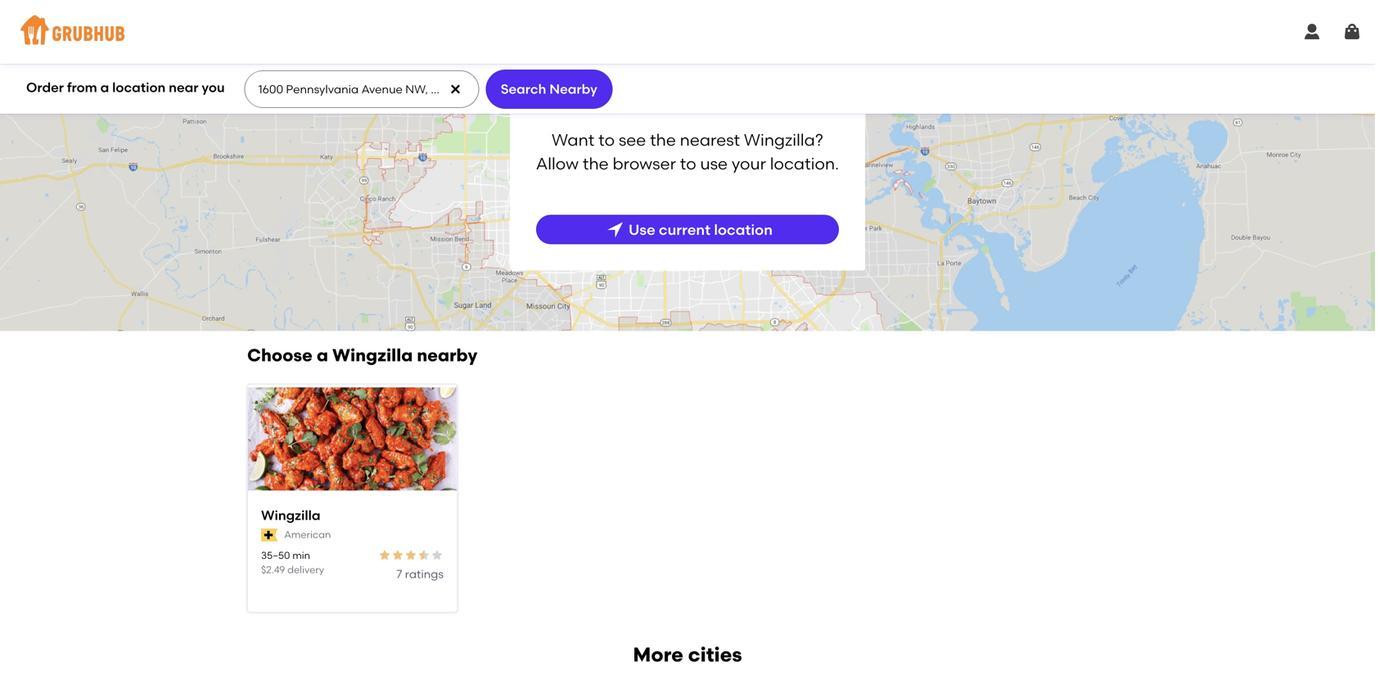 Task type: locate. For each thing, give the bounding box(es) containing it.
location
[[112, 80, 166, 96], [714, 221, 773, 239]]

35–50
[[261, 550, 290, 562]]

location left near
[[112, 80, 166, 96]]

a
[[100, 80, 109, 96], [317, 345, 328, 366]]

search
[[501, 81, 547, 97]]

browser
[[613, 154, 676, 174]]

use
[[701, 154, 728, 174]]

0 vertical spatial a
[[100, 80, 109, 96]]

1 horizontal spatial svg image
[[606, 220, 626, 240]]

1 horizontal spatial location
[[714, 221, 773, 239]]

0 horizontal spatial the
[[583, 154, 609, 174]]

2 vertical spatial svg image
[[606, 220, 626, 240]]

from
[[67, 80, 97, 96]]

Search Address search field
[[245, 71, 478, 107]]

a right from
[[100, 80, 109, 96]]

svg image inside main navigation "navigation"
[[1303, 22, 1323, 42]]

0 horizontal spatial wingzilla
[[261, 508, 321, 524]]

star icon image
[[378, 549, 391, 562], [391, 549, 405, 562], [405, 549, 418, 562], [418, 549, 431, 562], [418, 549, 431, 562], [431, 549, 444, 562]]

0 horizontal spatial a
[[100, 80, 109, 96]]

more
[[633, 643, 684, 667]]

american
[[284, 529, 331, 541]]

location right "current"
[[714, 221, 773, 239]]

svg image
[[1343, 22, 1363, 42]]

0 vertical spatial svg image
[[1303, 22, 1323, 42]]

0 vertical spatial to
[[599, 130, 615, 150]]

min
[[293, 550, 310, 562]]

svg image left search at the left of the page
[[449, 83, 462, 96]]

1 vertical spatial a
[[317, 345, 328, 366]]

want
[[552, 130, 595, 150]]

a right choose
[[317, 345, 328, 366]]

search nearby button
[[486, 70, 613, 109]]

7 ratings
[[397, 567, 444, 581]]

0 vertical spatial the
[[650, 130, 676, 150]]

order from a location near you
[[26, 80, 225, 96]]

to left see
[[599, 130, 615, 150]]

svg image inside use current location button
[[606, 220, 626, 240]]

your
[[732, 154, 767, 174]]

1 vertical spatial svg image
[[449, 83, 462, 96]]

the up browser
[[650, 130, 676, 150]]

1 horizontal spatial to
[[680, 154, 697, 174]]

use
[[629, 221, 656, 239]]

1 horizontal spatial wingzilla
[[333, 345, 413, 366]]

cities
[[689, 643, 742, 667]]

2 horizontal spatial svg image
[[1303, 22, 1323, 42]]

1 vertical spatial wingzilla
[[261, 508, 321, 524]]

wingzilla up american
[[261, 508, 321, 524]]

svg image
[[1303, 22, 1323, 42], [449, 83, 462, 96], [606, 220, 626, 240]]

wingzilla left nearby
[[333, 345, 413, 366]]

the
[[650, 130, 676, 150], [583, 154, 609, 174]]

allow
[[536, 154, 579, 174]]

svg image left svg image
[[1303, 22, 1323, 42]]

1 vertical spatial location
[[714, 221, 773, 239]]

the down want
[[583, 154, 609, 174]]

wingzilla link
[[261, 507, 444, 525]]

wingzilla inside "link"
[[261, 508, 321, 524]]

nearest
[[680, 130, 740, 150]]

you
[[202, 80, 225, 96]]

choose
[[247, 345, 313, 366]]

wingzilla
[[333, 345, 413, 366], [261, 508, 321, 524]]

1 horizontal spatial the
[[650, 130, 676, 150]]

svg image left use
[[606, 220, 626, 240]]

main navigation navigation
[[0, 0, 1376, 64]]

to left use
[[680, 154, 697, 174]]

delivery
[[288, 564, 324, 576]]

to
[[599, 130, 615, 150], [680, 154, 697, 174]]

0 horizontal spatial location
[[112, 80, 166, 96]]



Task type: describe. For each thing, give the bounding box(es) containing it.
choose a wingzilla nearby
[[247, 345, 478, 366]]

current
[[659, 221, 711, 239]]

ratings
[[405, 567, 444, 581]]

wingzilla logo image
[[248, 388, 457, 491]]

see
[[619, 130, 646, 150]]

location inside button
[[714, 221, 773, 239]]

$2.49
[[261, 564, 285, 576]]

nearby
[[417, 345, 478, 366]]

wingzilla?
[[744, 130, 824, 150]]

subscription pass image
[[261, 529, 278, 542]]

1 vertical spatial to
[[680, 154, 697, 174]]

0 horizontal spatial to
[[599, 130, 615, 150]]

near
[[169, 80, 199, 96]]

nearby
[[550, 81, 598, 97]]

0 vertical spatial location
[[112, 80, 166, 96]]

1 horizontal spatial a
[[317, 345, 328, 366]]

0 vertical spatial wingzilla
[[333, 345, 413, 366]]

search nearby
[[501, 81, 598, 97]]

7
[[397, 567, 402, 581]]

use current location
[[629, 221, 773, 239]]

location.
[[770, 154, 840, 174]]

35–50 min $2.49 delivery
[[261, 550, 324, 576]]

order
[[26, 80, 64, 96]]

want to see the nearest wingzilla? allow the browser to use your location.
[[536, 130, 840, 174]]

more cities
[[633, 643, 742, 667]]

0 horizontal spatial svg image
[[449, 83, 462, 96]]

1 vertical spatial the
[[583, 154, 609, 174]]

use current location button
[[536, 215, 840, 245]]



Task type: vqa. For each thing, say whether or not it's contained in the screenshot.
Your group order "order"
no



